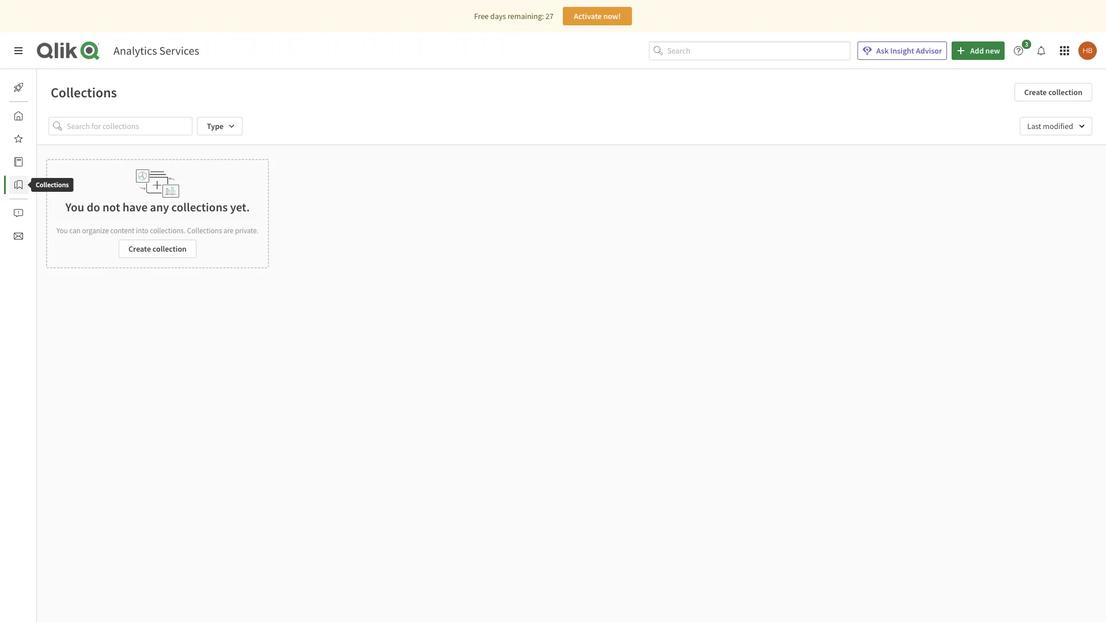 Task type: describe. For each thing, give the bounding box(es) containing it.
you for you do not have any collections yet.
[[65, 200, 84, 215]]

Search for collections text field
[[67, 117, 192, 135]]

you do not have any collections yet.
[[65, 200, 250, 215]]

collections inside tooltip
[[36, 180, 69, 189]]

add new
[[971, 46, 1000, 56]]

ask
[[877, 46, 889, 56]]

you can organize content into collections. collections are private.
[[56, 226, 259, 235]]

collections.
[[150, 226, 186, 235]]

insight
[[891, 46, 915, 56]]

favorites image
[[14, 134, 23, 143]]

free days remaining: 27
[[474, 11, 554, 21]]

new
[[986, 46, 1000, 56]]

analytics services
[[114, 44, 199, 58]]

getting started image
[[14, 83, 23, 92]]

collection for create collection button to the top
[[1049, 87, 1083, 97]]

open sidebar menu image
[[14, 46, 23, 55]]

type
[[207, 121, 224, 131]]

you for you can organize content into collections. collections are private.
[[56, 226, 68, 235]]

last modified
[[1028, 121, 1074, 131]]

catalog
[[37, 157, 63, 167]]

activate now! link
[[563, 7, 632, 25]]

create for create collection button to the left
[[129, 244, 151, 254]]

collections
[[171, 200, 228, 215]]

modified
[[1043, 121, 1074, 131]]

create for create collection button to the top
[[1025, 87, 1047, 97]]

activate
[[574, 11, 602, 21]]

navigation pane element
[[0, 74, 63, 250]]

free
[[474, 11, 489, 21]]

can
[[69, 226, 81, 235]]

searchbar element
[[649, 41, 851, 60]]

last
[[1028, 121, 1042, 131]]

do
[[87, 200, 100, 215]]

not
[[103, 200, 120, 215]]



Task type: vqa. For each thing, say whether or not it's contained in the screenshot.
START TYPING A TAG NAME. SELECT AN EXISTING TAG OR CREATE A NEW TAG BY PRESSING ENTER OR COMMA. PRESS BACKSPACE TO REMOVE A TAG. "TOOLTIP"
no



Task type: locate. For each thing, give the bounding box(es) containing it.
collection for create collection button to the left
[[153, 244, 187, 254]]

0 horizontal spatial create collection
[[129, 244, 187, 254]]

create collection for create collection button to the left
[[129, 244, 187, 254]]

create inside create collection element
[[129, 244, 151, 254]]

analytics
[[114, 44, 157, 58]]

content
[[110, 226, 135, 235]]

you
[[65, 200, 84, 215], [56, 226, 68, 235]]

0 horizontal spatial collection
[[153, 244, 187, 254]]

0 horizontal spatial create
[[129, 244, 151, 254]]

1 horizontal spatial create collection
[[1025, 87, 1083, 97]]

catalog link
[[9, 153, 63, 171]]

create collection button
[[1015, 83, 1093, 101], [119, 240, 196, 258]]

create collection button down you can organize content into collections. collections are private.
[[119, 240, 196, 258]]

create collection
[[1025, 87, 1083, 97], [129, 244, 187, 254]]

services
[[159, 44, 199, 58]]

alerts image
[[14, 209, 23, 218]]

0 vertical spatial create collection
[[1025, 87, 1083, 97]]

create collection element
[[46, 159, 269, 269]]

1 vertical spatial create collection button
[[119, 240, 196, 258]]

howard brown image
[[1079, 41, 1097, 60]]

type button
[[197, 117, 243, 135]]

have
[[123, 200, 148, 215]]

1 horizontal spatial create
[[1025, 87, 1047, 97]]

collection
[[1049, 87, 1083, 97], [153, 244, 187, 254]]

add
[[971, 46, 984, 56]]

create
[[1025, 87, 1047, 97], [129, 244, 151, 254]]

collection up modified
[[1049, 87, 1083, 97]]

create down into
[[129, 244, 151, 254]]

analytics services element
[[114, 44, 199, 58]]

0 vertical spatial collections
[[51, 84, 117, 101]]

2 vertical spatial collections
[[187, 226, 222, 235]]

3
[[1025, 40, 1029, 49]]

ask insight advisor
[[877, 46, 942, 56]]

are
[[224, 226, 234, 235]]

3 button
[[1010, 40, 1035, 60]]

you left do
[[65, 200, 84, 215]]

0 vertical spatial collection
[[1049, 87, 1083, 97]]

collections
[[51, 84, 117, 101], [36, 180, 69, 189], [187, 226, 222, 235]]

collections down the collections
[[187, 226, 222, 235]]

create collection button up last modified field
[[1015, 83, 1093, 101]]

1 horizontal spatial collection
[[1049, 87, 1083, 97]]

1 vertical spatial create
[[129, 244, 151, 254]]

0 vertical spatial create
[[1025, 87, 1047, 97]]

collections down the catalog
[[36, 180, 69, 189]]

private.
[[235, 226, 259, 235]]

1 horizontal spatial create collection button
[[1015, 83, 1093, 101]]

remaining:
[[508, 11, 544, 21]]

yet.
[[230, 200, 250, 215]]

Last modified field
[[1020, 117, 1093, 135]]

0 vertical spatial create collection button
[[1015, 83, 1093, 101]]

0 horizontal spatial create collection button
[[119, 240, 196, 258]]

organize
[[82, 226, 109, 235]]

1 vertical spatial you
[[56, 226, 68, 235]]

1 vertical spatial collections
[[36, 180, 69, 189]]

create collection down you can organize content into collections. collections are private.
[[129, 244, 187, 254]]

add new button
[[952, 41, 1005, 60]]

0 vertical spatial you
[[65, 200, 84, 215]]

days
[[490, 11, 506, 21]]

1 vertical spatial collection
[[153, 244, 187, 254]]

any
[[150, 200, 169, 215]]

create up last
[[1025, 87, 1047, 97]]

activate now!
[[574, 11, 621, 21]]

now!
[[604, 11, 621, 21]]

filters region
[[37, 108, 1106, 145]]

Search text field
[[668, 41, 851, 60]]

1 vertical spatial create collection
[[129, 244, 187, 254]]

collections tooltip
[[23, 178, 82, 192]]

collection down collections. in the left top of the page
[[153, 244, 187, 254]]

subscriptions image
[[14, 232, 23, 241]]

home link
[[9, 107, 57, 125]]

create collection up last modified field
[[1025, 87, 1083, 97]]

collections inside create collection element
[[187, 226, 222, 235]]

ask insight advisor button
[[858, 41, 948, 60]]

27
[[546, 11, 554, 21]]

you left can
[[56, 226, 68, 235]]

into
[[136, 226, 148, 235]]

home
[[37, 111, 57, 121]]

create collection for create collection button to the top
[[1025, 87, 1083, 97]]

alerts link
[[9, 204, 56, 222]]

collections up home
[[51, 84, 117, 101]]

advisor
[[916, 46, 942, 56]]

alerts
[[37, 208, 56, 218]]



